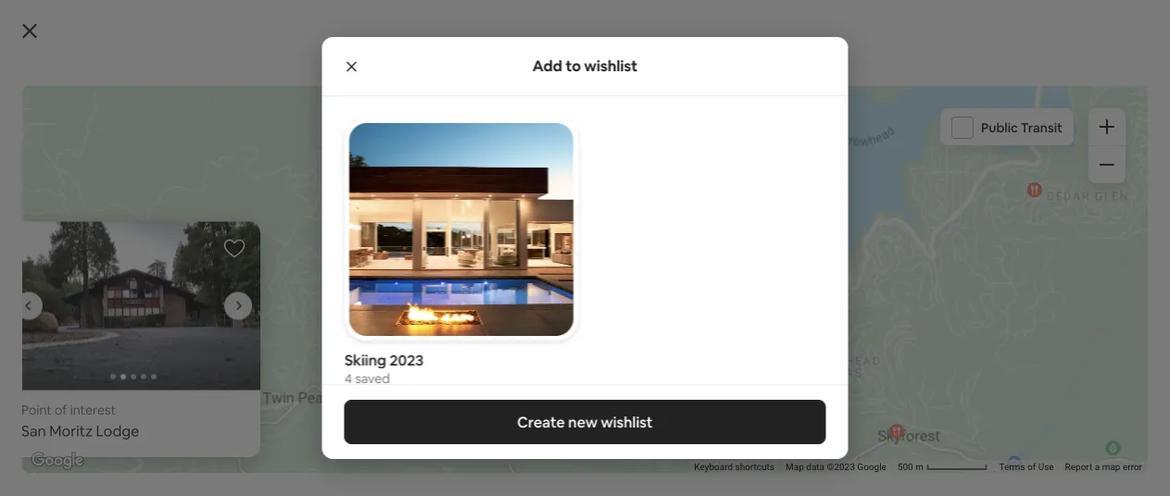 Task type: locate. For each thing, give the bounding box(es) containing it.
1 vertical spatial terms of use
[[999, 462, 1054, 473]]

prices inside hot springs hike with photographer group
[[349, 329, 386, 345]]

to inside dialog
[[566, 57, 581, 76]]

0 horizontal spatial use
[[1020, 327, 1036, 338]]

0 horizontal spatial all
[[142, 329, 155, 345]]

) inside 'deep creek narrows climb/explore/photos' group
[[177, 254, 181, 271]]

2 horizontal spatial all
[[525, 329, 538, 345]]

m
[[897, 327, 905, 338], [916, 462, 924, 473]]

2 horizontal spatial )
[[543, 254, 548, 271]]

data
[[806, 462, 825, 473]]

500 m for bottom 500 m button
[[898, 462, 926, 473]]

show inside 'deep creek narrows climb/explore/photos' group
[[107, 329, 140, 345]]

)
[[177, 254, 181, 271], [366, 254, 370, 271], [543, 254, 548, 271]]

0 vertical spatial wishlist
[[584, 57, 638, 76]]

3 prices from the left
[[541, 329, 577, 345]]

1 save this experience image from the left
[[437, 25, 459, 47]]

map data button
[[828, 326, 868, 339]]

2 horizontal spatial (
[[525, 254, 529, 271]]

show all prices button for 73
[[490, 329, 577, 345]]

all
[[142, 329, 155, 345], [334, 329, 346, 345], [525, 329, 538, 345]]

(
[[150, 254, 154, 271], [342, 254, 346, 271], [525, 254, 529, 271]]

terms of use for terms of use 'link' to the bottom
[[999, 462, 1054, 473]]

2 save this experience image from the left
[[628, 25, 650, 47]]

0 horizontal spatial show all prices button
[[107, 329, 194, 345]]

show all prices button up 'show more'
[[107, 329, 194, 345]]

prices inside 'deep creek narrows climb/explore/photos' group
[[158, 329, 194, 345]]

wishlist right new
[[601, 413, 653, 432]]

saved
[[355, 371, 390, 387]]

all inside pinnacles hike photo shoot group
[[525, 329, 538, 345]]

1 vertical spatial terms
[[999, 462, 1025, 473]]

map left the data
[[786, 462, 804, 473]]

( right 4.99
[[150, 254, 154, 271]]

4.99
[[122, 254, 148, 271]]

wishlist
[[584, 57, 638, 76], [601, 413, 653, 432]]

1 horizontal spatial prices
[[349, 329, 386, 345]]

1 horizontal spatial map
[[828, 327, 847, 338]]

1 all from the left
[[142, 329, 155, 345]]

show left more at the left of page
[[129, 388, 167, 407]]

wishlist inside create new wishlist button
[[601, 413, 653, 432]]

500 m button right google
[[892, 461, 994, 474]]

arrowhead animal hospital image
[[559, 226, 611, 280]]

create
[[517, 413, 565, 432]]

report a map error
[[1065, 462, 1143, 473]]

m right data
[[897, 327, 905, 338]]

wishlist for create new wishlist
[[601, 413, 653, 432]]

wish
[[992, 447, 1026, 466]]

public
[[981, 120, 1018, 136]]

arrowhead,
[[805, 386, 884, 405]]

save this experience image for 5.0 ( 73 )
[[628, 25, 650, 47]]

3 show all prices from the left
[[490, 329, 577, 345]]

show all prices for 73
[[490, 329, 577, 345]]

) right 4.99
[[177, 254, 181, 271]]

of inside san moritz lodge group
[[55, 402, 67, 419]]

public transit
[[981, 120, 1063, 136]]

san moritz lodge group
[[7, 222, 514, 458]]

all inside hot springs hike with photographer group
[[334, 329, 346, 345]]

save this experience image inside hot springs hike with photographer group
[[437, 25, 459, 47]]

1 horizontal spatial of
[[1009, 327, 1018, 338]]

terms for terms of use 'link' to the bottom
[[999, 462, 1025, 473]]

) inside hot springs hike with photographer group
[[366, 254, 370, 271]]

0 horizontal spatial to
[[566, 57, 581, 76]]

1 vertical spatial wishlist
[[601, 413, 653, 432]]

prices inside pinnacles hike photo shoot group
[[541, 329, 577, 345]]

0 vertical spatial terms of use
[[981, 327, 1036, 338]]

show all prices button inside 'deep creek narrows climb/explore/photos' group
[[107, 329, 194, 345]]

1 vertical spatial m
[[916, 462, 924, 473]]

0 vertical spatial m
[[897, 327, 905, 338]]

show down 5.0
[[490, 329, 522, 345]]

189
[[841, 367, 864, 386]]

) right 4.98
[[366, 254, 370, 271]]

show down 4.98
[[298, 329, 331, 345]]

2 show all prices button from the left
[[298, 329, 386, 345]]

rating 5.0 out of 5; 73 reviews image
[[490, 254, 548, 271]]

( inside 'deep creek narrows climb/explore/photos' group
[[150, 254, 154, 271]]

pinnacles hike photo shoot group
[[490, 10, 666, 346]]

1 ) from the left
[[177, 254, 181, 271]]

2 ( from the left
[[342, 254, 346, 271]]

2 show all prices from the left
[[298, 329, 386, 345]]

500 m right google
[[898, 462, 926, 473]]

show all prices inside pinnacles hike photo shoot group
[[490, 329, 577, 345]]

zoom out image
[[1100, 158, 1115, 172]]

500 m
[[879, 327, 908, 338], [898, 462, 926, 473]]

ca
[[888, 386, 909, 405]]

m for bottom 500 m button
[[916, 462, 924, 473]]

directions
[[796, 427, 857, 444]]

0 horizontal spatial 500
[[879, 327, 895, 338]]

1 vertical spatial to
[[973, 447, 988, 466]]

list
[[1029, 447, 1054, 466]]

1 horizontal spatial save this experience image
[[628, 25, 650, 47]]

0 horizontal spatial save this experience image
[[437, 25, 459, 47]]

1 horizontal spatial )
[[366, 254, 370, 271]]

m for top 500 m button
[[897, 327, 905, 338]]

all for 209
[[142, 329, 155, 345]]

2 horizontal spatial prices
[[541, 329, 577, 345]]

500 right data
[[879, 327, 895, 338]]

) for 5.0 ( 73 )
[[543, 254, 548, 271]]

1 ( from the left
[[150, 254, 154, 271]]

of
[[1009, 327, 1018, 338], [55, 402, 67, 419], [1028, 462, 1036, 473]]

show all prices up skiing
[[298, 329, 386, 345]]

1 horizontal spatial to
[[973, 447, 988, 466]]

show inside pinnacles hike photo shoot group
[[490, 329, 522, 345]]

209
[[154, 254, 177, 271]]

2 horizontal spatial show all prices button
[[490, 329, 577, 345]]

terms
[[981, 327, 1007, 338], [999, 462, 1025, 473]]

all up 'show more'
[[142, 329, 155, 345]]

) right 5.0
[[543, 254, 548, 271]]

show all prices button for 218
[[298, 329, 386, 345]]

2 ) from the left
[[366, 254, 370, 271]]

0 vertical spatial map
[[828, 327, 847, 338]]

terms of use
[[981, 327, 1036, 338], [999, 462, 1054, 473]]

jay
[[802, 405, 825, 424]]

show more
[[129, 388, 207, 407]]

image 3 image
[[260, 222, 514, 391]]

0 horizontal spatial of
[[55, 402, 67, 419]]

map left data
[[828, 327, 847, 338]]

0 vertical spatial use
[[1020, 327, 1036, 338]]

1 horizontal spatial show all prices
[[298, 329, 386, 345]]

3 all from the left
[[525, 329, 538, 345]]

1 vertical spatial map
[[786, 462, 804, 473]]

1 horizontal spatial all
[[334, 329, 346, 345]]

( right 5.0
[[525, 254, 529, 271]]

to right add
[[566, 57, 581, 76]]

500 m button
[[874, 325, 975, 339], [892, 461, 994, 474]]

show all prices button inside hot springs hike with photographer group
[[298, 329, 386, 345]]

0 vertical spatial 500 m
[[879, 327, 908, 338]]

3 ( from the left
[[525, 254, 529, 271]]

1 vertical spatial 500 m
[[898, 462, 926, 473]]

map
[[828, 327, 847, 338], [786, 462, 804, 473]]

point
[[21, 402, 52, 419]]

point of interest
[[21, 402, 116, 419]]

save this experience image
[[437, 25, 459, 47], [628, 25, 650, 47]]

1 show all prices from the left
[[107, 329, 194, 345]]

show
[[107, 329, 140, 345], [298, 329, 331, 345], [490, 329, 522, 345], [129, 388, 167, 407]]

prices up 'show more'
[[158, 329, 194, 345]]

4.98 ( 218 )
[[313, 254, 370, 271]]

( right 4.98
[[342, 254, 346, 271]]

prices up skiing
[[349, 329, 386, 345]]

1 vertical spatial 500
[[898, 462, 914, 473]]

wishlist right add
[[584, 57, 638, 76]]

4
[[344, 371, 352, 387]]

m left save
[[916, 462, 924, 473]]

) inside pinnacles hike photo shoot group
[[543, 254, 548, 271]]

1 vertical spatial use
[[1039, 462, 1054, 473]]

2 horizontal spatial of
[[1028, 462, 1036, 473]]

prices
[[158, 329, 194, 345], [349, 329, 386, 345], [541, 329, 577, 345]]

0 horizontal spatial map
[[786, 462, 804, 473]]

27244 ca-189 lake arrowhead, ca blue jay get directions
[[770, 367, 909, 444]]

©2023
[[827, 462, 855, 473]]

prices for 4.98 ( 218 )
[[349, 329, 386, 345]]

3 ) from the left
[[543, 254, 548, 271]]

( inside pinnacles hike photo shoot group
[[525, 254, 529, 271]]

) for 4.98 ( 218 )
[[366, 254, 370, 271]]

show all prices inside 'deep creek narrows climb/explore/photos' group
[[107, 329, 194, 345]]

blue
[[770, 405, 799, 424]]

prices for 5.0 ( 73 )
[[541, 329, 577, 345]]

show all prices up 'show more'
[[107, 329, 194, 345]]

1 horizontal spatial m
[[916, 462, 924, 473]]

map inside button
[[828, 327, 847, 338]]

save this experience image for 4.98 ( 218 )
[[437, 25, 459, 47]]

deep creek narrows climb/explore/photos group
[[107, 10, 283, 346]]

to inside button
[[973, 447, 988, 466]]

500 m right data
[[879, 327, 908, 338]]

1 horizontal spatial show all prices button
[[298, 329, 386, 345]]

show all prices button inside pinnacles hike photo shoot group
[[490, 329, 577, 345]]

0 horizontal spatial m
[[897, 327, 905, 338]]

4.98
[[313, 254, 339, 271]]

show inside hot springs hike with photographer group
[[298, 329, 331, 345]]

data
[[849, 327, 868, 338]]

show all prices down 73
[[490, 329, 577, 345]]

( inside hot springs hike with photographer group
[[342, 254, 346, 271]]

2 prices from the left
[[349, 329, 386, 345]]

2 all from the left
[[334, 329, 346, 345]]

add listing to a list image
[[223, 238, 246, 260]]

use
[[1020, 327, 1036, 338], [1039, 462, 1054, 473]]

all inside 'deep creek narrows climb/explore/photos' group
[[142, 329, 155, 345]]

lake
[[770, 386, 802, 405]]

3 show all prices button from the left
[[490, 329, 577, 345]]

0 vertical spatial terms
[[981, 327, 1007, 338]]

500
[[879, 327, 895, 338], [898, 462, 914, 473]]

show all prices button up skiing
[[298, 329, 386, 345]]

show all prices
[[107, 329, 194, 345], [298, 329, 386, 345], [490, 329, 577, 345]]

) for 4.99 ( 209 )
[[177, 254, 181, 271]]

all down 73
[[525, 329, 538, 345]]

0 horizontal spatial )
[[177, 254, 181, 271]]

show more link
[[107, 376, 230, 420]]

1 horizontal spatial (
[[342, 254, 346, 271]]

show all prices button down 73
[[490, 329, 577, 345]]

2 horizontal spatial show all prices
[[490, 329, 577, 345]]

zoom in image
[[1100, 120, 1115, 134]]

2023
[[389, 351, 423, 370]]

1 prices from the left
[[158, 329, 194, 345]]

image 2 image
[[7, 222, 260, 391], [7, 222, 260, 391]]

0 horizontal spatial (
[[150, 254, 154, 271]]

to for save
[[973, 447, 988, 466]]

( for 73
[[525, 254, 529, 271]]

to
[[566, 57, 581, 76], [973, 447, 988, 466]]

report a map error link
[[1065, 462, 1143, 473]]

terms of use link
[[981, 327, 1036, 338], [999, 462, 1054, 473]]

use for terms of use 'link' to the top
[[1020, 327, 1036, 338]]

more
[[171, 388, 207, 407]]

prices down 73
[[541, 329, 577, 345]]

show for 5.0
[[490, 329, 522, 345]]

show all prices inside hot springs hike with photographer group
[[298, 329, 386, 345]]

1 horizontal spatial use
[[1039, 462, 1054, 473]]

500 right google
[[898, 462, 914, 473]]

to right save
[[973, 447, 988, 466]]

0 horizontal spatial prices
[[158, 329, 194, 345]]

all up skiing
[[334, 329, 346, 345]]

1 show all prices button from the left
[[107, 329, 194, 345]]

0 vertical spatial to
[[566, 57, 581, 76]]

500 m button right data
[[874, 325, 975, 339]]

0 vertical spatial terms of use link
[[981, 327, 1036, 338]]

1 vertical spatial of
[[55, 402, 67, 419]]

show down 4.99
[[107, 329, 140, 345]]

0 horizontal spatial show all prices
[[107, 329, 194, 345]]

show all prices button
[[107, 329, 194, 345], [298, 329, 386, 345], [490, 329, 577, 345]]



Task type: describe. For each thing, give the bounding box(es) containing it.
transit
[[1021, 120, 1063, 136]]

map for map data ©2023 google
[[786, 462, 804, 473]]

map region
[[506, 0, 1170, 361]]

save
[[937, 447, 970, 466]]

google image
[[27, 449, 88, 474]]

all for 218
[[334, 329, 346, 345]]

4.99 ( 209 )
[[122, 254, 181, 271]]

new
[[568, 413, 598, 432]]

27244
[[770, 367, 811, 386]]

218
[[346, 254, 366, 271]]

all for 73
[[525, 329, 538, 345]]

get directions link
[[770, 427, 857, 444]]

interest
[[70, 402, 116, 419]]

google map
showing 0 points of interest. region
[[0, 0, 1170, 497]]

map data
[[828, 327, 868, 338]]

add to wishlist dialog
[[322, 37, 848, 460]]

show all prices for 209
[[107, 329, 194, 345]]

show all prices for 218
[[298, 329, 386, 345]]

keyboard shortcuts button
[[694, 461, 775, 474]]

hot springs hike with photographer group
[[298, 10, 475, 346]]

5.0
[[504, 254, 522, 271]]

save to wish list button
[[915, 438, 1063, 475]]

prices for 4.99 ( 209 )
[[158, 329, 194, 345]]

5.0 ( 73 )
[[504, 254, 548, 271]]

create new wishlist
[[517, 413, 653, 432]]

a
[[1095, 462, 1100, 473]]

0 vertical spatial of
[[1009, 327, 1018, 338]]

shortcuts
[[735, 462, 775, 473]]

create new wishlist button
[[344, 400, 826, 445]]

error
[[1123, 462, 1143, 473]]

map
[[1102, 462, 1121, 473]]

( for 209
[[150, 254, 154, 271]]

add
[[533, 57, 563, 76]]

1 horizontal spatial 500
[[898, 462, 914, 473]]

keyboard shortcuts
[[694, 462, 775, 473]]

report
[[1065, 462, 1093, 473]]

rating 4.99 out of 5; 209 reviews image
[[107, 254, 181, 271]]

rating 4.98 out of 5; 218 reviews image
[[298, 254, 370, 271]]

show for 4.99
[[107, 329, 140, 345]]

google
[[858, 462, 887, 473]]

get
[[770, 427, 793, 444]]

1 vertical spatial terms of use link
[[999, 462, 1054, 473]]

wishlist for skiing 2023, 4 saved group
[[344, 119, 578, 387]]

to for add
[[566, 57, 581, 76]]

skiing
[[344, 351, 386, 370]]

add to wishlist
[[533, 57, 638, 76]]

500 m for top 500 m button
[[879, 327, 908, 338]]

map data ©2023 google
[[786, 462, 887, 473]]

show all prices button for 209
[[107, 329, 194, 345]]

share button
[[798, 438, 869, 475]]

2 vertical spatial of
[[1028, 462, 1036, 473]]

save to wish list
[[937, 447, 1054, 466]]

terms of use for terms of use 'link' to the top
[[981, 327, 1036, 338]]

skiing 2023 4 saved
[[344, 351, 423, 387]]

( for 218
[[342, 254, 346, 271]]

1 vertical spatial 500 m button
[[892, 461, 994, 474]]

use for terms of use 'link' to the bottom
[[1039, 462, 1054, 473]]

ca-
[[815, 367, 841, 386]]

0 vertical spatial 500
[[879, 327, 895, 338]]

share
[[820, 447, 859, 466]]

0 vertical spatial 500 m button
[[874, 325, 975, 339]]

show for 4.98
[[298, 329, 331, 345]]

map for map data
[[828, 327, 847, 338]]

keyboard
[[694, 462, 733, 473]]

73
[[529, 254, 543, 271]]

terms for terms of use 'link' to the top
[[981, 327, 1007, 338]]

wishlist for add to wishlist
[[584, 57, 638, 76]]



Task type: vqa. For each thing, say whether or not it's contained in the screenshot.
has to the right
no



